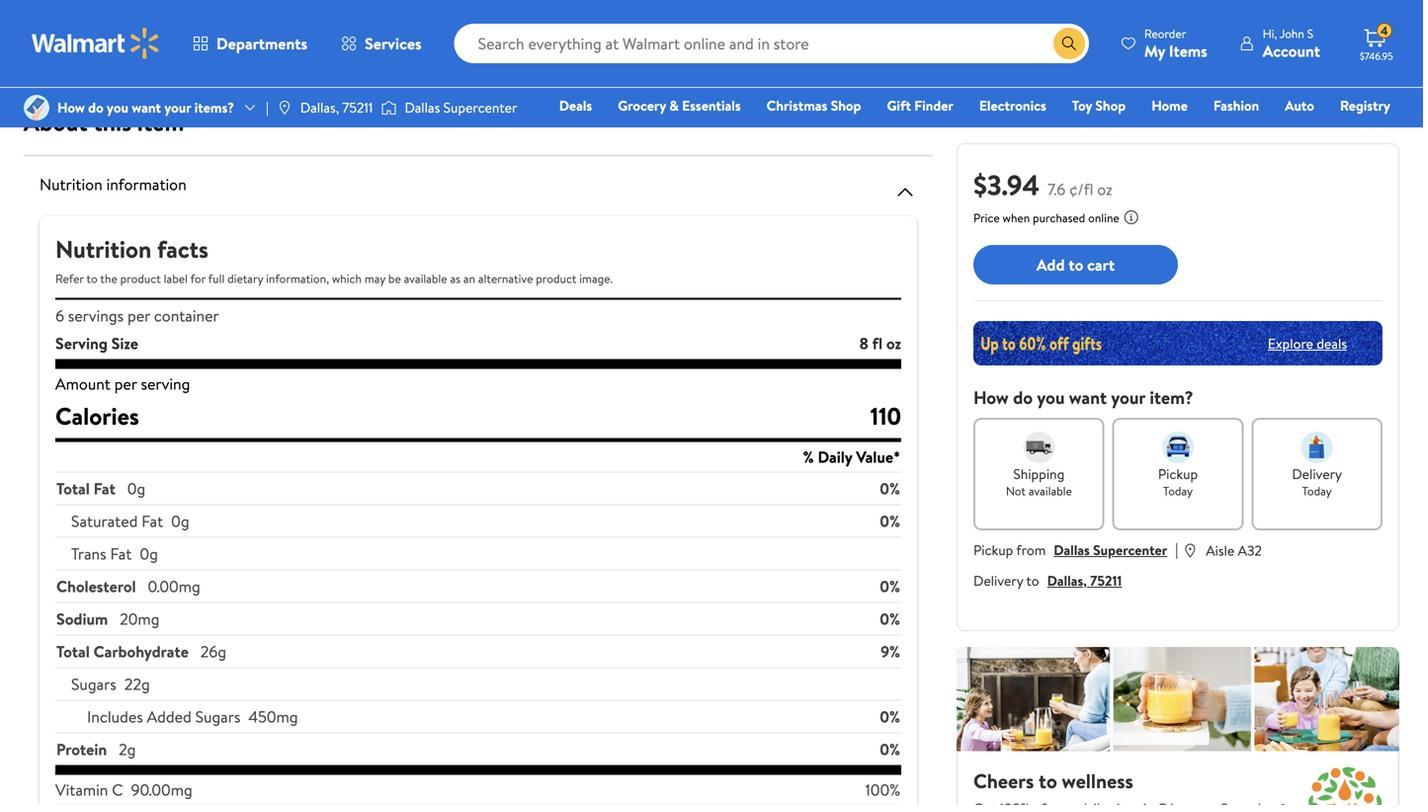 Task type: vqa. For each thing, say whether or not it's contained in the screenshot.


Task type: locate. For each thing, give the bounding box(es) containing it.
to left the
[[86, 270, 98, 287]]

nutrition
[[40, 173, 103, 195], [55, 233, 151, 266]]

1 horizontal spatial product group
[[482, 0, 666, 61]]

fat right the trans
[[110, 543, 132, 565]]

shop right christmas
[[831, 96, 861, 115]]

pickup from dallas supercenter |
[[973, 539, 1178, 560]]

fat up saturated
[[94, 478, 115, 500]]

want right this
[[132, 98, 161, 117]]

delivery for to
[[973, 571, 1023, 590]]

1 vertical spatial 0g
[[171, 510, 189, 532]]

2 horizontal spatial to
[[1069, 254, 1083, 276]]

total down sodium
[[56, 641, 90, 663]]

0 horizontal spatial want
[[132, 98, 161, 117]]

1 horizontal spatial do
[[1013, 385, 1033, 410]]

0 horizontal spatial oz
[[886, 333, 901, 354]]

shipping up dallas, 75211 at the left of page
[[296, 30, 338, 46]]

shop right toy
[[1095, 96, 1126, 115]]

4 0% from the top
[[880, 608, 900, 630]]

75211 down services dropdown button
[[342, 98, 373, 117]]

1 total from the top
[[56, 478, 90, 500]]

0 horizontal spatial delivery
[[973, 571, 1023, 590]]

available left as
[[404, 270, 447, 287]]

0 horizontal spatial dallas,
[[300, 98, 339, 117]]

hi,
[[1263, 25, 1277, 42]]

size
[[111, 333, 138, 354]]

fat right saturated
[[142, 510, 163, 532]]

2 product group from the left
[[482, 0, 666, 61]]

0 horizontal spatial shipping
[[296, 30, 338, 46]]

1 vertical spatial pickup
[[973, 541, 1013, 560]]

intent image for shipping image
[[1023, 432, 1055, 463]]

you left item
[[107, 98, 128, 117]]

2 today from the left
[[1302, 483, 1332, 500]]

want left item?
[[1069, 385, 1107, 410]]

1 horizontal spatial sugars
[[195, 706, 241, 728]]

1 vertical spatial do
[[1013, 385, 1033, 410]]

about
[[24, 106, 88, 139]]

0g up 0.00mg
[[171, 510, 189, 532]]

1 vertical spatial supercenter
[[1093, 541, 1167, 560]]

1 horizontal spatial your
[[1111, 385, 1145, 410]]

6 0% from the top
[[880, 739, 900, 760]]

0 vertical spatial how
[[57, 98, 85, 117]]

gift finder
[[887, 96, 953, 115]]

debit
[[1272, 124, 1306, 143]]

per
[[114, 373, 137, 395]]

to for delivery
[[1026, 571, 1039, 590]]

today down intent image for delivery
[[1302, 483, 1332, 500]]

nutrition down about
[[40, 173, 103, 195]]

3+ day shipping up dallas, 75211 at the left of page
[[259, 30, 338, 46]]

amount per serving
[[55, 373, 190, 395]]

1 product group from the left
[[28, 0, 211, 61]]

nutrition inside nutrition facts refer to the product label for full dietary information, which may be available as an alternative product image.
[[55, 233, 151, 266]]

1 day from the left
[[275, 30, 293, 46]]

one
[[1239, 124, 1269, 143]]

john
[[1280, 25, 1304, 42]]

your for items?
[[164, 98, 191, 117]]

0 vertical spatial supercenter
[[443, 98, 517, 117]]

your
[[164, 98, 191, 117], [1111, 385, 1145, 410]]

gift
[[887, 96, 911, 115]]

1 vertical spatial dallas,
[[1047, 571, 1087, 590]]

total for total fat
[[56, 478, 90, 500]]

delivery for today
[[1292, 464, 1342, 484]]

0g up saturated fat 0g
[[127, 478, 145, 500]]

total up saturated
[[56, 478, 90, 500]]

sugars up includes
[[71, 673, 116, 695]]

dallas, down departments
[[300, 98, 339, 117]]

0 horizontal spatial 75211
[[342, 98, 373, 117]]

1 vertical spatial you
[[1037, 385, 1065, 410]]

your left item?
[[1111, 385, 1145, 410]]

your left "items?" on the top left of the page
[[164, 98, 191, 117]]

christmas
[[767, 96, 827, 115]]

product group up deals link
[[482, 0, 666, 61]]

to
[[1069, 254, 1083, 276], [86, 270, 98, 287], [1026, 571, 1039, 590]]

today for delivery
[[1302, 483, 1332, 500]]

supercenter left deals link
[[443, 98, 517, 117]]

carbohydrate
[[94, 641, 189, 663]]

0 horizontal spatial 3+ day shipping
[[259, 30, 338, 46]]

christmas shop
[[767, 96, 861, 115]]

price
[[973, 210, 1000, 226]]

explore deals link
[[1260, 326, 1355, 361]]

0 horizontal spatial dallas
[[405, 98, 440, 117]]

0g
[[127, 478, 145, 500], [171, 510, 189, 532], [140, 543, 158, 565]]

cart
[[1087, 254, 1115, 276]]

75211
[[342, 98, 373, 117], [1090, 571, 1122, 590]]

0 horizontal spatial day
[[275, 30, 293, 46]]

0 vertical spatial nutrition
[[40, 173, 103, 195]]

do right about
[[88, 98, 103, 117]]

finder
[[914, 96, 953, 115]]

1 shipping from the left
[[296, 30, 338, 46]]

product right the
[[120, 270, 161, 287]]

registry one debit
[[1239, 96, 1390, 143]]

registry link
[[1331, 95, 1399, 116]]

0 horizontal spatial product group
[[28, 0, 211, 61]]

supercenter up dallas, 75211 button
[[1093, 541, 1167, 560]]

today inside the pickup today
[[1163, 483, 1193, 500]]

you for how do you want your item?
[[1037, 385, 1065, 410]]

1 vertical spatial want
[[1069, 385, 1107, 410]]

1 horizontal spatial supercenter
[[1093, 541, 1167, 560]]

4
[[1381, 22, 1388, 39]]

0 horizontal spatial to
[[86, 270, 98, 287]]

1 horizontal spatial to
[[1026, 571, 1039, 590]]

1 horizontal spatial 3+ day shipping
[[713, 30, 793, 46]]

how do you want your items?
[[57, 98, 234, 117]]

dallas up dallas, 75211 button
[[1054, 541, 1090, 560]]

2g
[[119, 739, 136, 760]]

0 horizontal spatial you
[[107, 98, 128, 117]]

pickup left from
[[973, 541, 1013, 560]]

9%
[[881, 641, 900, 663]]

delivery
[[1292, 464, 1342, 484], [973, 571, 1023, 590]]

pickup for pickup today
[[1158, 464, 1198, 484]]

trans fat 0g
[[71, 543, 158, 565]]

items
[[1169, 40, 1207, 62]]

1 horizontal spatial pickup
[[1158, 464, 1198, 484]]

deals link
[[550, 95, 601, 116]]

day left services dropdown button
[[275, 30, 293, 46]]

oz
[[1097, 178, 1113, 200], [886, 333, 901, 354]]

product left image.
[[536, 270, 577, 287]]

sugars right added at the left bottom of the page
[[195, 706, 241, 728]]

1 horizontal spatial dallas,
[[1047, 571, 1087, 590]]

1 vertical spatial nutrition
[[55, 233, 151, 266]]

1 horizontal spatial delivery
[[1292, 464, 1342, 484]]

legal information image
[[1123, 210, 1139, 225]]

refer
[[55, 270, 84, 287]]

1 horizontal spatial oz
[[1097, 178, 1113, 200]]

1 vertical spatial how
[[973, 385, 1009, 410]]

0 vertical spatial dallas,
[[300, 98, 339, 117]]

0 horizontal spatial pickup
[[973, 541, 1013, 560]]

2 0% from the top
[[880, 510, 900, 532]]

0 vertical spatial delivery
[[1292, 464, 1342, 484]]

1 vertical spatial delivery
[[973, 571, 1023, 590]]

sodium
[[56, 608, 108, 630]]

0 horizontal spatial product
[[120, 270, 161, 287]]

electronics
[[979, 96, 1046, 115]]

0 horizontal spatial  image
[[24, 95, 49, 121]]

1 vertical spatial available
[[1029, 483, 1072, 500]]

supercenter inside pickup from dallas supercenter |
[[1093, 541, 1167, 560]]

1 horizontal spatial how
[[973, 385, 1009, 410]]

0 vertical spatial sugars
[[71, 673, 116, 695]]

toy shop
[[1072, 96, 1126, 115]]

3+ day shipping up essentials
[[713, 30, 793, 46]]

want
[[132, 98, 161, 117], [1069, 385, 1107, 410]]

0% for 2g
[[880, 739, 900, 760]]

trans
[[71, 543, 106, 565]]

container
[[154, 305, 219, 327]]

5 0% from the top
[[880, 706, 900, 728]]

90.00mg
[[131, 779, 192, 801]]

0 horizontal spatial your
[[164, 98, 191, 117]]

this
[[93, 106, 131, 139]]

total fat
[[56, 478, 115, 500]]

electronics link
[[970, 95, 1055, 116]]

deals
[[1317, 334, 1347, 353]]

1 vertical spatial 75211
[[1090, 571, 1122, 590]]

0 vertical spatial do
[[88, 98, 103, 117]]

 image left this
[[24, 95, 49, 121]]

oz right '¢/fl'
[[1097, 178, 1113, 200]]

day
[[275, 30, 293, 46], [730, 30, 747, 46]]

1 vertical spatial sugars
[[195, 706, 241, 728]]

today down 'intent image for pickup'
[[1163, 483, 1193, 500]]

0 vertical spatial your
[[164, 98, 191, 117]]

fat for total
[[94, 478, 115, 500]]

1 vertical spatial fat
[[142, 510, 163, 532]]

1 vertical spatial oz
[[886, 333, 901, 354]]

2 vertical spatial 0g
[[140, 543, 158, 565]]

1 3+ day shipping from the left
[[259, 30, 338, 46]]

0 vertical spatial available
[[404, 270, 447, 287]]

do up the intent image for shipping
[[1013, 385, 1033, 410]]

3+ day shipping
[[259, 30, 338, 46], [713, 30, 793, 46]]

fat for trans
[[110, 543, 132, 565]]

shop
[[831, 96, 861, 115], [1095, 96, 1126, 115]]

 image
[[24, 95, 49, 121], [381, 98, 397, 118], [277, 100, 292, 116]]

total
[[56, 478, 90, 500], [56, 641, 90, 663]]

today inside "delivery today"
[[1302, 483, 1332, 500]]

1 horizontal spatial shipping
[[750, 30, 793, 46]]

1 today from the left
[[1163, 483, 1193, 500]]

to left cart
[[1069, 254, 1083, 276]]

0 vertical spatial want
[[132, 98, 161, 117]]

0 vertical spatial 75211
[[342, 98, 373, 117]]

shipping up christmas
[[750, 30, 793, 46]]

deals
[[559, 96, 592, 115]]

fat
[[94, 478, 115, 500], [142, 510, 163, 532], [110, 543, 132, 565]]

product group
[[28, 0, 211, 61], [482, 0, 666, 61]]

0 vertical spatial you
[[107, 98, 128, 117]]

shop for toy shop
[[1095, 96, 1126, 115]]

1 vertical spatial dallas
[[1054, 541, 1090, 560]]

walmart+ link
[[1323, 123, 1399, 144]]

product group up how do you want your items?
[[28, 0, 211, 61]]

product
[[120, 270, 161, 287], [536, 270, 577, 287]]

1 vertical spatial your
[[1111, 385, 1145, 410]]

delivery down intent image for delivery
[[1292, 464, 1342, 484]]

$746.95
[[1360, 49, 1393, 63]]

0% for 0.00mg
[[880, 576, 900, 597]]

0%
[[880, 478, 900, 500], [880, 510, 900, 532], [880, 576, 900, 597], [880, 608, 900, 630], [880, 706, 900, 728], [880, 739, 900, 760]]

2 shop from the left
[[1095, 96, 1126, 115]]

0 vertical spatial oz
[[1097, 178, 1113, 200]]

grocery & essentials link
[[609, 95, 750, 116]]

how up 'not'
[[973, 385, 1009, 410]]

to inside nutrition facts refer to the product label for full dietary information, which may be available as an alternative product image.
[[86, 270, 98, 287]]

nutrition for information
[[40, 173, 103, 195]]

75211 down dallas supercenter button
[[1090, 571, 1122, 590]]

how left this
[[57, 98, 85, 117]]

 image left dallas, 75211 at the left of page
[[277, 100, 292, 116]]

up to sixty percent off deals. shop now. image
[[973, 321, 1383, 366]]

do
[[88, 98, 103, 117], [1013, 385, 1033, 410]]

dallas down the services
[[405, 98, 440, 117]]

walmart image
[[32, 28, 160, 59]]

you up the intent image for shipping
[[1037, 385, 1065, 410]]

1 horizontal spatial product
[[536, 270, 577, 287]]

1 0% from the top
[[880, 478, 900, 500]]

add to cart
[[1037, 254, 1115, 276]]

| right "items?" on the top left of the page
[[266, 98, 269, 117]]

1 horizontal spatial today
[[1302, 483, 1332, 500]]

fashion link
[[1205, 95, 1268, 116]]

0 horizontal spatial do
[[88, 98, 103, 117]]

2 total from the top
[[56, 641, 90, 663]]

value*
[[856, 446, 900, 468]]

pickup inside pickup from dallas supercenter |
[[973, 541, 1013, 560]]

1 horizontal spatial day
[[730, 30, 747, 46]]

1 horizontal spatial dallas
[[1054, 541, 1090, 560]]

includes added sugars 450mg
[[87, 706, 298, 728]]

0 vertical spatial total
[[56, 478, 90, 500]]

0 horizontal spatial how
[[57, 98, 85, 117]]

delivery down from
[[973, 571, 1023, 590]]

$3.94
[[973, 166, 1040, 204]]

an
[[463, 270, 475, 287]]

 image right dallas, 75211 at the left of page
[[381, 98, 397, 118]]

vitamin c 90.00mg
[[55, 779, 192, 801]]

0 horizontal spatial today
[[1163, 483, 1193, 500]]

1 horizontal spatial |
[[1175, 539, 1178, 560]]

1 horizontal spatial you
[[1037, 385, 1065, 410]]

0 vertical spatial pickup
[[1158, 464, 1198, 484]]

0 vertical spatial |
[[266, 98, 269, 117]]

1 horizontal spatial available
[[1029, 483, 1072, 500]]

Walmart Site-Wide search field
[[454, 24, 1089, 63]]

0 horizontal spatial shop
[[831, 96, 861, 115]]

to inside add to cart "button"
[[1069, 254, 1083, 276]]

1 horizontal spatial shop
[[1095, 96, 1126, 115]]

reorder my items
[[1144, 25, 1207, 62]]

online
[[1088, 210, 1119, 226]]

protein
[[56, 739, 107, 760]]

1 horizontal spatial  image
[[277, 100, 292, 116]]

0 horizontal spatial 3+
[[259, 30, 272, 46]]

available right 'not'
[[1029, 483, 1072, 500]]

available inside nutrition facts refer to the product label for full dietary information, which may be available as an alternative product image.
[[404, 270, 447, 287]]

1 horizontal spatial want
[[1069, 385, 1107, 410]]

2 vertical spatial fat
[[110, 543, 132, 565]]

dallas, down pickup from dallas supercenter |
[[1047, 571, 1087, 590]]

0 vertical spatial fat
[[94, 478, 115, 500]]

450mg
[[248, 706, 298, 728]]

day up essentials
[[730, 30, 747, 46]]

0 horizontal spatial available
[[404, 270, 447, 287]]

0 horizontal spatial sugars
[[71, 673, 116, 695]]

| left aisle
[[1175, 539, 1178, 560]]

1 shop from the left
[[831, 96, 861, 115]]

pickup down 'intent image for pickup'
[[1158, 464, 1198, 484]]

pickup today
[[1158, 464, 1198, 500]]

3 0% from the top
[[880, 576, 900, 597]]

1 horizontal spatial 3+
[[713, 30, 727, 46]]

as
[[450, 270, 461, 287]]

0 vertical spatial 0g
[[127, 478, 145, 500]]

oz inside $3.94 7.6 ¢/fl oz
[[1097, 178, 1113, 200]]

2 horizontal spatial  image
[[381, 98, 397, 118]]

to down from
[[1026, 571, 1039, 590]]

purchased
[[1033, 210, 1085, 226]]

1 vertical spatial total
[[56, 641, 90, 663]]

0g down saturated fat 0g
[[140, 543, 158, 565]]

oz right 'fl'
[[886, 333, 901, 354]]

nutrition up the
[[55, 233, 151, 266]]

be
[[388, 270, 401, 287]]

1 vertical spatial |
[[1175, 539, 1178, 560]]



Task type: describe. For each thing, give the bounding box(es) containing it.
amount
[[55, 373, 111, 395]]

search icon image
[[1061, 36, 1077, 51]]

information,
[[266, 270, 329, 287]]

shipping not available
[[1006, 464, 1072, 500]]

2 shipping from the left
[[750, 30, 793, 46]]

services button
[[324, 20, 438, 67]]

the
[[100, 270, 117, 287]]

serving
[[141, 373, 190, 395]]

want for item?
[[1069, 385, 1107, 410]]

saturated fat 0g
[[71, 510, 189, 532]]

fat for saturated
[[142, 510, 163, 532]]

 image for how do you want your items?
[[24, 95, 49, 121]]

daily
[[818, 446, 852, 468]]

auto link
[[1276, 95, 1323, 116]]

aisle
[[1206, 541, 1235, 560]]

home link
[[1143, 95, 1197, 116]]

serving size
[[55, 333, 138, 354]]

Search search field
[[454, 24, 1089, 63]]

add
[[1037, 254, 1065, 276]]

delivery today
[[1292, 464, 1342, 500]]

available inside shipping not available
[[1029, 483, 1072, 500]]

add to cart button
[[973, 245, 1178, 285]]

intent image for pickup image
[[1162, 432, 1194, 463]]

do for how do you want your items?
[[88, 98, 103, 117]]

&
[[669, 96, 679, 115]]

dallas supercenter button
[[1054, 541, 1167, 560]]

serving
[[55, 333, 108, 354]]

walmart+
[[1331, 124, 1390, 143]]

full
[[208, 270, 225, 287]]

toy
[[1072, 96, 1092, 115]]

how for how do you want your items?
[[57, 98, 85, 117]]

christmas shop link
[[758, 95, 870, 116]]

 image for dallas supercenter
[[381, 98, 397, 118]]

fl
[[872, 333, 883, 354]]

calories
[[55, 400, 139, 433]]

today for pickup
[[1163, 483, 1193, 500]]

¢/fl
[[1069, 178, 1093, 200]]

my
[[1144, 40, 1165, 62]]

one debit link
[[1230, 123, 1315, 144]]

gift finder link
[[878, 95, 962, 116]]

added
[[147, 706, 191, 728]]

which
[[332, 270, 362, 287]]

saturated
[[71, 510, 138, 532]]

c
[[112, 779, 123, 801]]

information
[[106, 173, 187, 195]]

your for item?
[[1111, 385, 1145, 410]]

cholesterol
[[56, 576, 136, 597]]

to for add
[[1069, 254, 1083, 276]]

0 horizontal spatial |
[[266, 98, 269, 117]]

fashion
[[1213, 96, 1259, 115]]

110
[[870, 400, 901, 433]]

nutrition information
[[40, 173, 187, 195]]

items?
[[194, 98, 234, 117]]

0g for trans fat
[[140, 543, 158, 565]]

7.6
[[1048, 178, 1065, 200]]

0% for 0g
[[880, 478, 900, 500]]

6
[[55, 305, 64, 327]]

may
[[364, 270, 385, 287]]

vitamin
[[55, 779, 108, 801]]

departments
[[216, 33, 307, 54]]

2 3+ day shipping from the left
[[713, 30, 793, 46]]

20mg
[[120, 608, 159, 630]]

when
[[1003, 210, 1030, 226]]

1 product from the left
[[120, 270, 161, 287]]

1 horizontal spatial 75211
[[1090, 571, 1122, 590]]

0% for 20mg
[[880, 608, 900, 630]]

how for how do you want your item?
[[973, 385, 1009, 410]]

includes
[[87, 706, 143, 728]]

total for total carbohydrate
[[56, 641, 90, 663]]

per
[[127, 305, 150, 327]]

2 product from the left
[[536, 270, 577, 287]]

you for how do you want your items?
[[107, 98, 128, 117]]

0 vertical spatial dallas
[[405, 98, 440, 117]]

6  servings per container
[[55, 305, 219, 327]]

%
[[803, 446, 814, 468]]

nutrition information image
[[893, 180, 917, 204]]

registry
[[1340, 96, 1390, 115]]

about this item
[[24, 106, 184, 139]]

2 day from the left
[[730, 30, 747, 46]]

facts
[[157, 233, 208, 266]]

26g
[[200, 641, 226, 663]]

grocery & essentials
[[618, 96, 741, 115]]

pickup for pickup from dallas supercenter |
[[973, 541, 1013, 560]]

grocery
[[618, 96, 666, 115]]

want for items?
[[132, 98, 161, 117]]

departments button
[[176, 20, 324, 67]]

intent image for delivery image
[[1301, 432, 1333, 463]]

total carbohydrate
[[56, 641, 189, 663]]

0g for saturated fat
[[171, 510, 189, 532]]

100%
[[865, 779, 900, 801]]

how do you want your item?
[[973, 385, 1193, 410]]

do for how do you want your item?
[[1013, 385, 1033, 410]]

shop for christmas shop
[[831, 96, 861, 115]]

not
[[1006, 483, 1026, 500]]

services
[[365, 33, 422, 54]]

nutrition for facts
[[55, 233, 151, 266]]

explore
[[1268, 334, 1313, 353]]

item?
[[1150, 385, 1193, 410]]

dallas inside pickup from dallas supercenter |
[[1054, 541, 1090, 560]]

2 3+ from the left
[[713, 30, 727, 46]]

 image for dallas, 75211
[[277, 100, 292, 116]]

dietary
[[227, 270, 263, 287]]

1 3+ from the left
[[259, 30, 272, 46]]

$3.94 7.6 ¢/fl oz
[[973, 166, 1113, 204]]

dallas, 75211
[[300, 98, 373, 117]]

nutrition facts refer to the product label for full dietary information, which may be available as an alternative product image.
[[55, 233, 613, 287]]

0 horizontal spatial supercenter
[[443, 98, 517, 117]]

hi, john s account
[[1263, 25, 1320, 62]]

for
[[190, 270, 206, 287]]

a32
[[1238, 541, 1262, 560]]

item
[[137, 106, 184, 139]]

explore deals
[[1268, 334, 1347, 353]]



